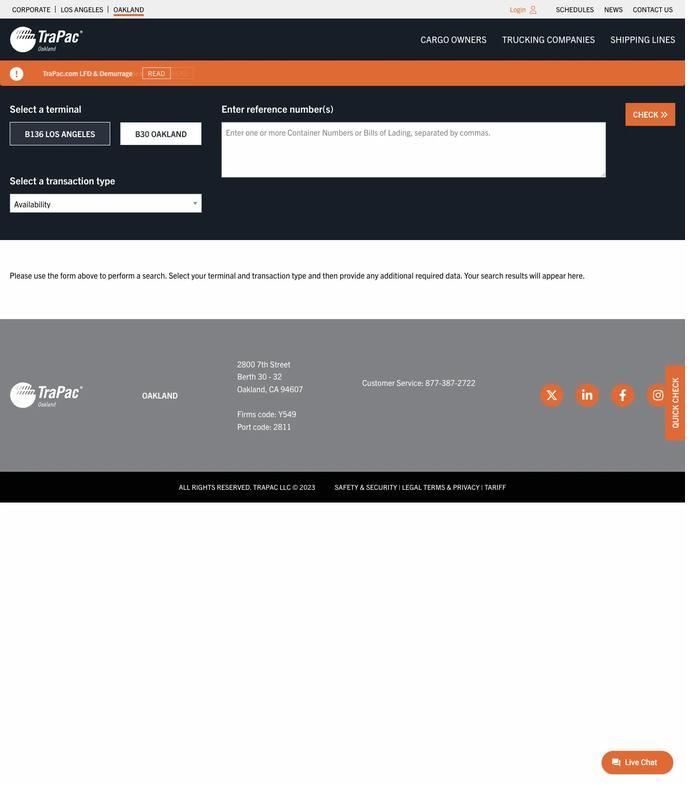 Task type: locate. For each thing, give the bounding box(es) containing it.
menu bar containing cargo owners
[[413, 30, 684, 49]]

0 vertical spatial check
[[634, 109, 661, 119]]

|
[[399, 483, 401, 492], [482, 483, 484, 492]]

oakland link
[[114, 2, 144, 16]]

firms
[[237, 409, 256, 419]]

2 and from the left
[[308, 270, 321, 280]]

not
[[84, 69, 95, 77]]

and left then
[[308, 270, 321, 280]]

read link for trapac.com lfd & demurrage
[[142, 67, 171, 79]]

menu bar up shipping
[[552, 2, 679, 16]]

1 vertical spatial type
[[292, 270, 307, 280]]

terminal right your
[[208, 270, 236, 280]]

privacy
[[453, 483, 480, 492]]

angeles left oakland link
[[74, 5, 103, 14]]

import
[[62, 69, 82, 77]]

read link
[[142, 67, 171, 79], [165, 67, 194, 79]]

angeles
[[74, 5, 103, 14], [61, 129, 95, 139]]

- right "oak"
[[58, 69, 60, 77]]

safety
[[335, 483, 359, 492]]

solid image
[[10, 67, 23, 81], [661, 111, 669, 119]]

0 horizontal spatial check
[[634, 109, 661, 119]]

&
[[93, 69, 98, 77], [360, 483, 365, 492], [447, 483, 452, 492]]

0 horizontal spatial transaction
[[46, 174, 94, 186]]

los angeles link
[[61, 2, 103, 16]]

| left legal
[[399, 483, 401, 492]]

0 vertical spatial terminal
[[46, 103, 81, 115]]

read
[[148, 69, 165, 78], [171, 69, 188, 78]]

to
[[100, 270, 106, 280]]

form
[[60, 270, 76, 280]]

footer
[[0, 319, 686, 503]]

2 read link from the left
[[165, 67, 194, 79]]

0 vertical spatial type
[[97, 174, 115, 186]]

0 vertical spatial solid image
[[10, 67, 23, 81]]

shipping lines
[[611, 34, 676, 45]]

0 vertical spatial menu bar
[[552, 2, 679, 16]]

1 horizontal spatial read
[[171, 69, 188, 78]]

2 read from the left
[[171, 69, 188, 78]]

1 horizontal spatial terminal
[[208, 270, 236, 280]]

terms
[[424, 483, 446, 492]]

select left your
[[169, 270, 190, 280]]

news link
[[605, 2, 623, 16]]

1 vertical spatial menu bar
[[413, 30, 684, 49]]

check
[[634, 109, 661, 119], [671, 378, 681, 403]]

1 horizontal spatial type
[[292, 270, 307, 280]]

2 horizontal spatial &
[[447, 483, 452, 492]]

0 vertical spatial -
[[58, 69, 60, 77]]

0 vertical spatial a
[[39, 103, 44, 115]]

a
[[39, 103, 44, 115], [39, 174, 44, 186], [137, 270, 141, 280]]

select
[[10, 103, 37, 115], [10, 174, 37, 186], [169, 270, 190, 280]]

all rights reserved. trapac llc © 2023
[[179, 483, 316, 492]]

oakland image inside 'banner'
[[10, 26, 83, 53]]

2811
[[274, 422, 292, 431]]

0 horizontal spatial |
[[399, 483, 401, 492]]

trucking
[[503, 34, 545, 45]]

oakland image inside footer
[[10, 382, 83, 409]]

menu bar down light icon
[[413, 30, 684, 49]]

1 horizontal spatial -
[[269, 372, 271, 381]]

1 vertical spatial solid image
[[661, 111, 669, 119]]

your
[[465, 270, 480, 280]]

0 vertical spatial select
[[10, 103, 37, 115]]

0 horizontal spatial solid image
[[10, 67, 23, 81]]

1 horizontal spatial |
[[482, 483, 484, 492]]

2722
[[458, 378, 476, 388]]

oakland image for footer containing 2800 7th street
[[10, 382, 83, 409]]

menu bar
[[552, 2, 679, 16], [413, 30, 684, 49]]

us
[[665, 5, 674, 14]]

code: up 2811
[[258, 409, 277, 419]]

1 vertical spatial los
[[45, 129, 60, 139]]

meaning
[[130, 69, 156, 77]]

cargo owners link
[[413, 30, 495, 49]]

read right demurrage at the left top
[[148, 69, 165, 78]]

code:
[[258, 409, 277, 419], [253, 422, 272, 431]]

and right your
[[238, 270, 251, 280]]

security
[[367, 483, 398, 492]]

required
[[416, 270, 444, 280]]

banner containing cargo owners
[[0, 19, 686, 86]]

1 | from the left
[[399, 483, 401, 492]]

code: right port
[[253, 422, 272, 431]]

0 vertical spatial oakland image
[[10, 26, 83, 53]]

service:
[[397, 378, 424, 388]]

& right terms
[[447, 483, 452, 492]]

above
[[78, 270, 98, 280]]

& right safety
[[360, 483, 365, 492]]

terminal up b136 los angeles
[[46, 103, 81, 115]]

select down b136
[[10, 174, 37, 186]]

please use the form above to perform a search. select your terminal and transaction type and then provide any additional required data. your search results will appear here.
[[10, 270, 586, 280]]

select up b136
[[10, 103, 37, 115]]

tariff link
[[485, 483, 507, 492]]

1 vertical spatial oakland image
[[10, 382, 83, 409]]

a for terminal
[[39, 103, 44, 115]]

Enter reference number(s) text field
[[222, 122, 607, 178]]

schedules
[[557, 5, 595, 14]]

reference
[[247, 103, 288, 115]]

a up b136
[[39, 103, 44, 115]]

los right corporate link on the left of the page
[[61, 5, 73, 14]]

1 read from the left
[[148, 69, 165, 78]]

any
[[367, 270, 379, 280]]

contact
[[634, 5, 663, 14]]

tariff
[[485, 483, 507, 492]]

solid image inside check button
[[661, 111, 669, 119]]

read right meaning
[[171, 69, 188, 78]]

1 horizontal spatial transaction
[[252, 270, 290, 280]]

contact us
[[634, 5, 674, 14]]

menu bar inside 'banner'
[[413, 30, 684, 49]]

read link right demurrage at the left top
[[142, 67, 171, 79]]

trapac
[[253, 483, 278, 492]]

read link right meaning
[[165, 67, 194, 79]]

0 horizontal spatial type
[[97, 174, 115, 186]]

& right lfd
[[93, 69, 98, 77]]

lines
[[653, 34, 676, 45]]

1 read link from the left
[[142, 67, 171, 79]]

0 horizontal spatial and
[[238, 270, 251, 280]]

- inside 2800 7th street berth 30 - 32 oakland, ca 94607
[[269, 372, 271, 381]]

oakland,
[[237, 384, 268, 394]]

los
[[61, 5, 73, 14], [45, 129, 60, 139]]

2 | from the left
[[482, 483, 484, 492]]

light image
[[530, 6, 537, 14]]

transaction
[[46, 174, 94, 186], [252, 270, 290, 280]]

7th
[[257, 359, 269, 369]]

1 vertical spatial -
[[269, 372, 271, 381]]

1 oakland image from the top
[[10, 26, 83, 53]]

1 horizontal spatial solid image
[[661, 111, 669, 119]]

1 vertical spatial a
[[39, 174, 44, 186]]

oakland
[[114, 5, 144, 14], [151, 129, 187, 139], [142, 390, 178, 400]]

2 oakland image from the top
[[10, 382, 83, 409]]

demurrage
[[100, 69, 133, 77]]

| left tariff link in the right bottom of the page
[[482, 483, 484, 492]]

1 vertical spatial check
[[671, 378, 681, 403]]

angeles down select a terminal
[[61, 129, 95, 139]]

use
[[34, 270, 46, 280]]

oakland image
[[10, 26, 83, 53], [10, 382, 83, 409]]

a down b136
[[39, 174, 44, 186]]

perform
[[108, 270, 135, 280]]

0 vertical spatial los
[[61, 5, 73, 14]]

2800
[[237, 359, 255, 369]]

read for oak - import not accessible meaning
[[171, 69, 188, 78]]

1 vertical spatial select
[[10, 174, 37, 186]]

1 vertical spatial transaction
[[252, 270, 290, 280]]

footer containing 2800 7th street
[[0, 319, 686, 503]]

type
[[97, 174, 115, 186], [292, 270, 307, 280]]

and
[[238, 270, 251, 280], [308, 270, 321, 280]]

safety & security | legal terms & privacy | tariff
[[335, 483, 507, 492]]

los right b136
[[45, 129, 60, 139]]

- right '30'
[[269, 372, 271, 381]]

banner
[[0, 19, 686, 86]]

0 horizontal spatial terminal
[[46, 103, 81, 115]]

legal terms & privacy link
[[403, 483, 480, 492]]

a left search.
[[137, 270, 141, 280]]

1 horizontal spatial and
[[308, 270, 321, 280]]

0 horizontal spatial read
[[148, 69, 165, 78]]

2 vertical spatial a
[[137, 270, 141, 280]]

0 vertical spatial transaction
[[46, 174, 94, 186]]



Task type: vqa. For each thing, say whether or not it's contained in the screenshot.
the bottom EMPTY
no



Task type: describe. For each thing, give the bounding box(es) containing it.
contact us link
[[634, 2, 674, 16]]

los angeles
[[61, 5, 103, 14]]

firms code:  y549 port code:  2811
[[237, 409, 297, 431]]

0 vertical spatial code:
[[258, 409, 277, 419]]

customer service: 877-387-2722
[[363, 378, 476, 388]]

trucking companies
[[503, 34, 596, 45]]

shipping lines link
[[603, 30, 684, 49]]

1 horizontal spatial check
[[671, 378, 681, 403]]

2 vertical spatial select
[[169, 270, 190, 280]]

select for select a terminal
[[10, 103, 37, 115]]

news
[[605, 5, 623, 14]]

0 horizontal spatial -
[[58, 69, 60, 77]]

berth
[[237, 372, 256, 381]]

search
[[481, 270, 504, 280]]

then
[[323, 270, 338, 280]]

accessible
[[96, 69, 128, 77]]

2023
[[300, 483, 316, 492]]

reserved.
[[217, 483, 252, 492]]

quick check
[[671, 378, 681, 428]]

menu bar containing schedules
[[552, 2, 679, 16]]

login
[[510, 5, 527, 14]]

will
[[530, 270, 541, 280]]

oak
[[43, 69, 57, 77]]

cargo owners
[[421, 34, 487, 45]]

rights
[[192, 483, 216, 492]]

enter reference number(s)
[[222, 103, 334, 115]]

1 vertical spatial code:
[[253, 422, 272, 431]]

1 vertical spatial terminal
[[208, 270, 236, 280]]

lfd
[[80, 69, 92, 77]]

data.
[[446, 270, 463, 280]]

schedules link
[[557, 2, 595, 16]]

safety & security link
[[335, 483, 398, 492]]

quick
[[671, 405, 681, 428]]

y549
[[279, 409, 297, 419]]

b30 oakland
[[135, 129, 187, 139]]

387-
[[442, 378, 458, 388]]

trapac.com
[[43, 69, 78, 77]]

b30
[[135, 129, 149, 139]]

select a terminal
[[10, 103, 81, 115]]

enter
[[222, 103, 245, 115]]

appear
[[543, 270, 567, 280]]

877-
[[426, 378, 442, 388]]

all
[[179, 483, 190, 492]]

corporate link
[[12, 2, 50, 16]]

read for trapac.com lfd & demurrage
[[148, 69, 165, 78]]

32
[[273, 372, 282, 381]]

©
[[293, 483, 298, 492]]

login link
[[510, 5, 527, 14]]

1 horizontal spatial los
[[61, 5, 73, 14]]

oakland image for 'banner' in the top of the page containing cargo owners
[[10, 26, 83, 53]]

the
[[48, 270, 58, 280]]

search.
[[143, 270, 167, 280]]

check inside button
[[634, 109, 661, 119]]

results
[[506, 270, 528, 280]]

b136 los angeles
[[25, 129, 95, 139]]

your
[[192, 270, 206, 280]]

0 horizontal spatial &
[[93, 69, 98, 77]]

trapac.com lfd & demurrage
[[43, 69, 133, 77]]

corporate
[[12, 5, 50, 14]]

oak - import not accessible meaning
[[43, 69, 156, 77]]

read link for oak - import not accessible meaning
[[165, 67, 194, 79]]

owners
[[452, 34, 487, 45]]

shipping
[[611, 34, 651, 45]]

check button
[[626, 103, 676, 126]]

here.
[[568, 270, 586, 280]]

0 vertical spatial angeles
[[74, 5, 103, 14]]

street
[[270, 359, 291, 369]]

additional
[[381, 270, 414, 280]]

1 and from the left
[[238, 270, 251, 280]]

provide
[[340, 270, 365, 280]]

ca
[[269, 384, 279, 394]]

1 vertical spatial oakland
[[151, 129, 187, 139]]

30
[[258, 372, 267, 381]]

llc
[[280, 483, 291, 492]]

2 vertical spatial oakland
[[142, 390, 178, 400]]

b136
[[25, 129, 44, 139]]

customer
[[363, 378, 395, 388]]

0 horizontal spatial los
[[45, 129, 60, 139]]

quick check link
[[666, 365, 686, 440]]

companies
[[547, 34, 596, 45]]

select for select a transaction type
[[10, 174, 37, 186]]

2800 7th street berth 30 - 32 oakland, ca 94607
[[237, 359, 303, 394]]

1 vertical spatial angeles
[[61, 129, 95, 139]]

legal
[[403, 483, 422, 492]]

94607
[[281, 384, 303, 394]]

1 horizontal spatial &
[[360, 483, 365, 492]]

a for transaction
[[39, 174, 44, 186]]

port
[[237, 422, 251, 431]]

trucking companies link
[[495, 30, 603, 49]]

0 vertical spatial oakland
[[114, 5, 144, 14]]

please
[[10, 270, 32, 280]]



